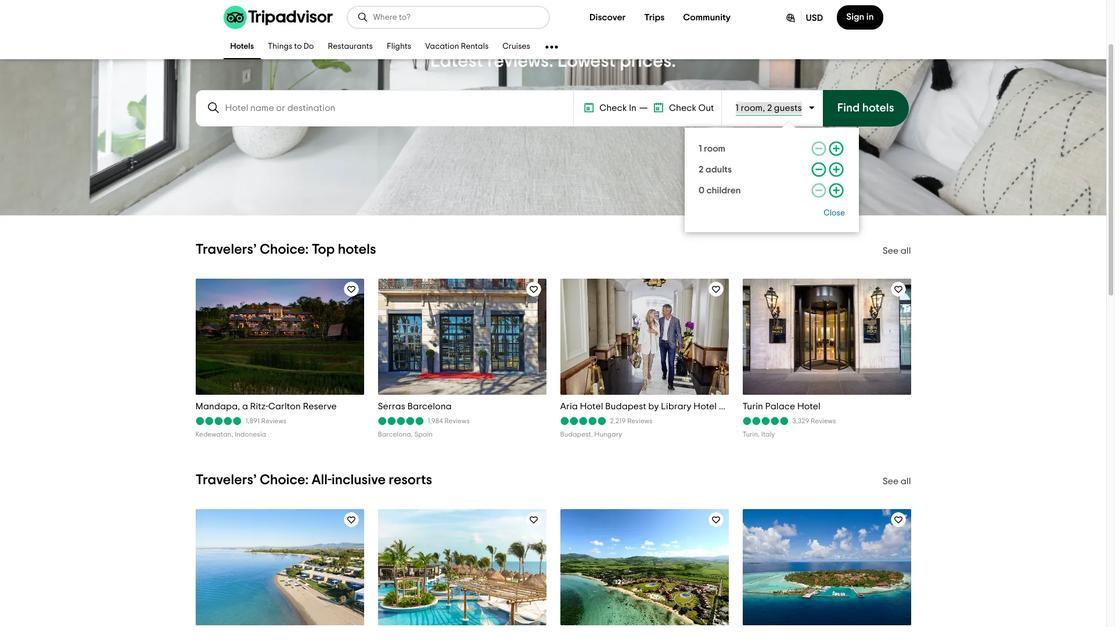 Task type: vqa. For each thing, say whether or not it's contained in the screenshot.


Task type: describe. For each thing, give the bounding box(es) containing it.
turin palace hotel
[[742, 402, 820, 411]]

choice: for all-
[[260, 473, 309, 487]]

flights
[[387, 43, 411, 51]]

a
[[242, 402, 248, 411]]

serras barcelona
[[378, 402, 452, 411]]

1 vertical spatial 2
[[699, 165, 704, 174]]

carlton
[[268, 402, 301, 411]]

1 for 1 room
[[699, 144, 702, 153]]

spain
[[414, 431, 433, 438]]

2 hotel from the left
[[693, 402, 717, 411]]

mandapa, a ritz-carlton reserve image
[[193, 279, 367, 395]]

community button
[[674, 6, 740, 29]]

hotels inside find hotels "button"
[[862, 102, 894, 114]]

1,984 reviews
[[428, 418, 470, 425]]

2,219 reviews
[[610, 418, 653, 425]]

library
[[661, 402, 691, 411]]

things to do
[[268, 43, 314, 51]]

see for travelers' choice: all-inclusive resorts
[[883, 477, 899, 486]]

top
[[312, 243, 335, 257]]

travelers' for travelers' choice: all-inclusive resorts
[[195, 473, 257, 487]]

1 room , 2 guests
[[736, 103, 802, 113]]

to
[[294, 43, 302, 51]]

serras barcelona link
[[378, 401, 546, 412]]

things to do link
[[261, 35, 321, 59]]

Search search field
[[225, 103, 563, 113]]

rentals
[[461, 43, 489, 51]]

discover button
[[580, 6, 635, 29]]

vacation rentals link
[[418, 35, 496, 59]]

see all for travelers' choice: top hotels
[[883, 246, 911, 256]]

turin palace hotel image
[[739, 279, 914, 395]]

turin palace hotel link
[[742, 401, 911, 412]]

flights link
[[380, 35, 418, 59]]

usd button
[[775, 5, 832, 30]]

kurumba maldives image
[[742, 509, 912, 625]]

check for check in
[[600, 103, 627, 113]]

1,984
[[428, 418, 443, 425]]

Search search field
[[373, 12, 539, 23]]

reviews for hotel
[[627, 418, 653, 425]]

travelers' choice: top hotels link
[[195, 243, 376, 257]]

palace
[[765, 402, 795, 411]]

resorts
[[389, 473, 432, 487]]

1 hotel from the left
[[580, 402, 603, 411]]

1 for 1 room , 2 guests
[[736, 103, 739, 113]]

room for 1 room , 2 guests
[[741, 103, 763, 113]]

0 children
[[699, 186, 741, 195]]

do
[[304, 43, 314, 51]]

by
[[648, 402, 659, 411]]

in
[[629, 103, 637, 113]]

all for travelers' choice: all-inclusive resorts
[[901, 477, 911, 486]]

,
[[763, 103, 765, 113]]

tamassa resort image
[[557, 509, 731, 625]]

italy
[[761, 431, 775, 438]]

out
[[698, 103, 714, 113]]

2,219
[[610, 418, 626, 425]]

cruises
[[503, 43, 530, 51]]

find hotels
[[837, 102, 894, 114]]

reserve
[[303, 402, 337, 411]]

in
[[866, 12, 874, 21]]

inclusive
[[332, 473, 386, 487]]

1 room
[[699, 144, 725, 153]]

excellence playa mujeres image
[[375, 509, 549, 625]]

reviews for a
[[261, 418, 286, 425]]

check out
[[669, 103, 714, 113]]

community
[[683, 13, 731, 22]]

reviews for barcelona
[[444, 418, 470, 425]]

turin,
[[742, 431, 760, 438]]

adults
[[706, 165, 732, 174]]

aria hotel budapest by library hotel collection image
[[557, 279, 731, 395]]

tripadvisor image
[[223, 6, 332, 29]]

see for travelers' choice: top hotels
[[883, 246, 899, 256]]

3,329
[[792, 418, 809, 425]]

discover
[[589, 13, 626, 22]]

hotels link
[[223, 35, 261, 59]]

check for check out
[[669, 103, 696, 113]]

travelers' choice: all-inclusive resorts
[[195, 473, 432, 487]]

sign in
[[846, 12, 874, 21]]

mandapa,
[[195, 402, 240, 411]]

barcelona,
[[378, 431, 413, 438]]

close
[[824, 209, 845, 217]]

hungary
[[594, 431, 622, 438]]

see all link for travelers' choice: top hotels
[[883, 246, 911, 256]]



Task type: locate. For each thing, give the bounding box(es) containing it.
sign in link
[[837, 5, 883, 30]]

hotels right find
[[862, 102, 894, 114]]

1 vertical spatial travelers'
[[195, 473, 257, 487]]

hotel
[[580, 402, 603, 411], [693, 402, 717, 411], [797, 402, 820, 411]]

hotel right library
[[693, 402, 717, 411]]

find
[[837, 102, 860, 114]]

cruises link
[[496, 35, 537, 59]]

budapest
[[605, 402, 646, 411]]

usd
[[806, 13, 823, 23]]

latest reviews.
[[430, 51, 553, 70]]

1 vertical spatial see
[[883, 477, 899, 486]]

trips
[[644, 13, 665, 22]]

room
[[741, 103, 763, 113], [704, 144, 725, 153]]

None search field
[[348, 7, 549, 28]]

2 all from the top
[[901, 477, 911, 486]]

2
[[767, 103, 772, 113], [699, 165, 704, 174]]

2 see all link from the top
[[883, 477, 911, 486]]

lowest prices.
[[557, 51, 676, 70]]

barcelona, spain
[[378, 431, 433, 438]]

1 see all from the top
[[883, 246, 911, 256]]

1 horizontal spatial hotels
[[862, 102, 894, 114]]

1 see from the top
[[883, 246, 899, 256]]

0 vertical spatial room
[[741, 103, 763, 113]]

reviews for palace
[[811, 418, 836, 425]]

1 vertical spatial see all
[[883, 477, 911, 486]]

hotel up 3,329 reviews
[[797, 402, 820, 411]]

vacation rentals
[[425, 43, 489, 51]]

latest reviews. lowest prices.
[[430, 51, 676, 70]]

room for 1 room
[[704, 144, 725, 153]]

1 up 2 adults
[[699, 144, 702, 153]]

1 reviews from the left
[[261, 418, 286, 425]]

0 horizontal spatial room
[[704, 144, 725, 153]]

0 vertical spatial see all link
[[883, 246, 911, 256]]

reviews down turin palace hotel link
[[811, 418, 836, 425]]

reviews down serras barcelona link
[[444, 418, 470, 425]]

check left in
[[600, 103, 627, 113]]

restaurants
[[328, 43, 373, 51]]

1 travelers' from the top
[[195, 243, 257, 257]]

1 horizontal spatial room
[[741, 103, 763, 113]]

things
[[268, 43, 292, 51]]

1 all from the top
[[901, 246, 911, 256]]

1,891
[[245, 418, 260, 425]]

2 reviews from the left
[[444, 418, 470, 425]]

indonesia
[[235, 431, 266, 438]]

3 hotel from the left
[[797, 402, 820, 411]]

aria hotel budapest by library hotel collection
[[560, 402, 763, 411]]

all for travelers' choice: top hotels
[[901, 246, 911, 256]]

vacation
[[425, 43, 459, 51]]

mandapa, a ritz-carlton reserve
[[195, 402, 337, 411]]

serras
[[378, 402, 405, 411]]

0 horizontal spatial 1
[[699, 144, 702, 153]]

0 horizontal spatial 2
[[699, 165, 704, 174]]

check left out
[[669, 103, 696, 113]]

search image
[[206, 101, 220, 115]]

search image
[[357, 12, 368, 23]]

choice: for top
[[260, 243, 309, 257]]

hotels
[[230, 43, 254, 51]]

1 vertical spatial choice:
[[260, 473, 309, 487]]

travelers'
[[195, 243, 257, 257], [195, 473, 257, 487]]

reviews
[[261, 418, 286, 425], [444, 418, 470, 425], [627, 418, 653, 425], [811, 418, 836, 425]]

hotel right aria
[[580, 402, 603, 411]]

turin
[[742, 402, 763, 411]]

kedewatan,
[[195, 431, 233, 438]]

3 reviews from the left
[[627, 418, 653, 425]]

hotels right top
[[338, 243, 376, 257]]

choice: left all-
[[260, 473, 309, 487]]

all-
[[312, 473, 332, 487]]

0 vertical spatial all
[[901, 246, 911, 256]]

1 horizontal spatial 1
[[736, 103, 739, 113]]

all
[[901, 246, 911, 256], [901, 477, 911, 486]]

collection
[[719, 402, 763, 411]]

aria
[[560, 402, 578, 411]]

room left "guests"
[[741, 103, 763, 113]]

4 reviews from the left
[[811, 418, 836, 425]]

barcelona
[[407, 402, 452, 411]]

2 adults
[[699, 165, 732, 174]]

choice:
[[260, 243, 309, 257], [260, 473, 309, 487]]

sign
[[846, 12, 864, 21]]

travelers' choice: top hotels
[[195, 243, 376, 257]]

0 horizontal spatial hotel
[[580, 402, 603, 411]]

trips button
[[635, 6, 674, 29]]

0
[[699, 186, 705, 195]]

1 vertical spatial see all link
[[883, 477, 911, 486]]

0 vertical spatial see all
[[883, 246, 911, 256]]

2 left adults
[[699, 165, 704, 174]]

1 horizontal spatial hotel
[[693, 402, 717, 411]]

1 horizontal spatial check
[[669, 103, 696, 113]]

ritz-
[[250, 402, 268, 411]]

travelers' for travelers' choice: top hotels
[[195, 243, 257, 257]]

room up 2 adults
[[704, 144, 725, 153]]

2 horizontal spatial hotel
[[797, 402, 820, 411]]

1 choice: from the top
[[260, 243, 309, 257]]

0 vertical spatial see
[[883, 246, 899, 256]]

2 travelers' from the top
[[195, 473, 257, 487]]

see all link
[[883, 246, 911, 256], [883, 477, 911, 486]]

0 vertical spatial choice:
[[260, 243, 309, 257]]

kedewatan, indonesia
[[195, 431, 266, 438]]

2 see all from the top
[[883, 477, 911, 486]]

budapest, hungary
[[560, 431, 622, 438]]

choice: left top
[[260, 243, 309, 257]]

0 vertical spatial travelers'
[[195, 243, 257, 257]]

budapest,
[[560, 431, 593, 438]]

reviews down "by"
[[627, 418, 653, 425]]

None search field
[[197, 91, 572, 124]]

children
[[706, 186, 741, 195]]

guests
[[774, 103, 802, 113]]

1 vertical spatial hotels
[[338, 243, 376, 257]]

see all link for travelers' choice: all-inclusive resorts
[[883, 477, 911, 486]]

1 see all link from the top
[[883, 246, 911, 256]]

0 horizontal spatial check
[[600, 103, 627, 113]]

3,329 reviews
[[792, 418, 836, 425]]

1 vertical spatial 1
[[699, 144, 702, 153]]

see all for travelers' choice: all-inclusive resorts
[[883, 477, 911, 486]]

0 horizontal spatial hotels
[[338, 243, 376, 257]]

1,891 reviews
[[245, 418, 286, 425]]

2 see from the top
[[883, 477, 899, 486]]

see
[[883, 246, 899, 256], [883, 477, 899, 486]]

mandapa, a ritz-carlton reserve link
[[195, 401, 364, 412]]

2 right ,
[[767, 103, 772, 113]]

2 choice: from the top
[[260, 473, 309, 487]]

aria hotel budapest by library hotel collection link
[[560, 401, 763, 412]]

serras barcelona image
[[375, 279, 549, 395]]

hotels
[[862, 102, 894, 114], [338, 243, 376, 257]]

travelers' choice: all-inclusive resorts link
[[195, 473, 432, 487]]

reviews down 'mandapa, a ritz-carlton reserve' link
[[261, 418, 286, 425]]

1 check from the left
[[600, 103, 627, 113]]

turin, italy
[[742, 431, 775, 438]]

0 vertical spatial hotels
[[862, 102, 894, 114]]

0 vertical spatial 1
[[736, 103, 739, 113]]

see all
[[883, 246, 911, 256], [883, 477, 911, 486]]

ikos olivia image
[[192, 509, 367, 625]]

restaurants link
[[321, 35, 380, 59]]

0 vertical spatial 2
[[767, 103, 772, 113]]

check in
[[600, 103, 637, 113]]

1 left ,
[[736, 103, 739, 113]]

find hotels button
[[823, 90, 909, 126]]

1 vertical spatial room
[[704, 144, 725, 153]]

1 vertical spatial all
[[901, 477, 911, 486]]

check
[[600, 103, 627, 113], [669, 103, 696, 113]]

1 horizontal spatial 2
[[767, 103, 772, 113]]

2 check from the left
[[669, 103, 696, 113]]



